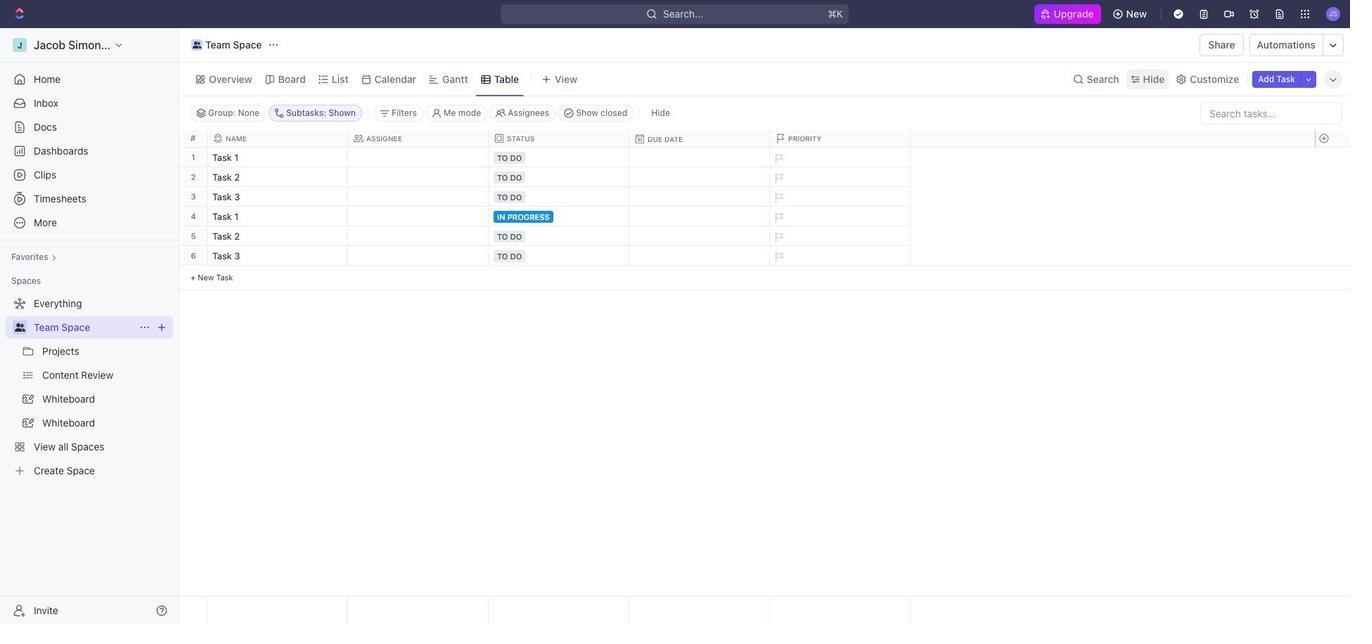 Task type: locate. For each thing, give the bounding box(es) containing it.
3 set priority image from the top
[[768, 227, 789, 248]]

row
[[207, 130, 914, 148]]

jacob simon's workspace, , element
[[13, 38, 27, 52]]

2 vertical spatial set priority image
[[768, 247, 789, 268]]

4 column header from the left
[[629, 130, 773, 148]]

1 vertical spatial set priority image
[[768, 188, 789, 209]]

2 set priority element from the top
[[768, 168, 789, 189]]

user group image inside tree
[[14, 323, 25, 332]]

sidebar navigation
[[0, 28, 182, 624]]

set priority image for first "set priority" element from the bottom
[[768, 247, 789, 268]]

row group
[[179, 148, 207, 290], [207, 148, 911, 290], [1315, 148, 1350, 290]]

set priority image
[[768, 168, 789, 189], [768, 207, 789, 229], [768, 227, 789, 248]]

tree
[[6, 293, 173, 482]]

set priority image for fourth "set priority" element from the bottom
[[768, 188, 789, 209]]

3 set priority element from the top
[[768, 188, 789, 209]]

1 row group from the left
[[179, 148, 207, 290]]

2 set priority image from the top
[[768, 188, 789, 209]]

2 row group from the left
[[207, 148, 911, 290]]

3 set priority image from the top
[[768, 247, 789, 268]]

cell
[[348, 148, 489, 167], [489, 148, 629, 167], [629, 148, 770, 167], [348, 167, 489, 186], [489, 167, 629, 186], [629, 167, 770, 186], [348, 187, 489, 206], [489, 187, 629, 206], [629, 187, 770, 206], [348, 207, 489, 226], [489, 207, 629, 226], [629, 207, 770, 226], [348, 226, 489, 245], [489, 226, 629, 245], [629, 226, 770, 245], [348, 246, 489, 265], [489, 246, 629, 265], [629, 246, 770, 265]]

1 set priority image from the top
[[768, 168, 789, 189]]

1 set priority image from the top
[[768, 148, 789, 169]]

0 vertical spatial user group image
[[193, 41, 201, 49]]

1 horizontal spatial user group image
[[193, 41, 201, 49]]

grid
[[179, 130, 1350, 624]]

2 column header from the left
[[348, 130, 492, 147]]

2 set priority image from the top
[[768, 207, 789, 229]]

set priority element
[[768, 148, 789, 169], [768, 168, 789, 189], [768, 188, 789, 209], [768, 207, 789, 229], [768, 227, 789, 248], [768, 247, 789, 268]]

dropdown menu image
[[629, 597, 769, 624]]

column header
[[207, 130, 351, 147], [348, 130, 492, 147], [489, 130, 632, 147], [629, 130, 773, 148], [770, 130, 914, 147]]

5 set priority element from the top
[[768, 227, 789, 248]]

press space to select this row. row
[[179, 148, 207, 167], [207, 148, 911, 169], [1315, 148, 1350, 167], [179, 167, 207, 187], [207, 167, 911, 189], [1315, 167, 1350, 187], [179, 187, 207, 207], [207, 187, 911, 209], [1315, 187, 1350, 207], [179, 207, 207, 226], [207, 207, 911, 229], [1315, 207, 1350, 226], [179, 226, 207, 246], [207, 226, 911, 248], [1315, 226, 1350, 246], [179, 246, 207, 266], [207, 246, 911, 268], [1315, 246, 1350, 266], [207, 597, 911, 624], [1315, 597, 1350, 624]]

1 vertical spatial user group image
[[14, 323, 25, 332]]

0 vertical spatial set priority image
[[768, 148, 789, 169]]

set priority image
[[768, 148, 789, 169], [768, 188, 789, 209], [768, 247, 789, 268]]

0 horizontal spatial user group image
[[14, 323, 25, 332]]

user group image
[[193, 41, 201, 49], [14, 323, 25, 332]]



Task type: describe. For each thing, give the bounding box(es) containing it.
set priority image for 2nd "set priority" element from the bottom
[[768, 227, 789, 248]]

set priority image for 4th "set priority" element from the top
[[768, 207, 789, 229]]

tree inside the sidebar navigation
[[6, 293, 173, 482]]

6 set priority element from the top
[[768, 247, 789, 268]]

5 column header from the left
[[770, 130, 914, 147]]

1 set priority element from the top
[[768, 148, 789, 169]]

4 set priority element from the top
[[768, 207, 789, 229]]

3 row group from the left
[[1315, 148, 1350, 290]]

1 column header from the left
[[207, 130, 351, 147]]

set priority image for 2nd "set priority" element
[[768, 168, 789, 189]]

set priority image for 1st "set priority" element from the top of the page
[[768, 148, 789, 169]]

Search tasks... text field
[[1201, 103, 1342, 124]]

3 column header from the left
[[489, 130, 632, 147]]



Task type: vqa. For each thing, say whether or not it's contained in the screenshot.
business time image
no



